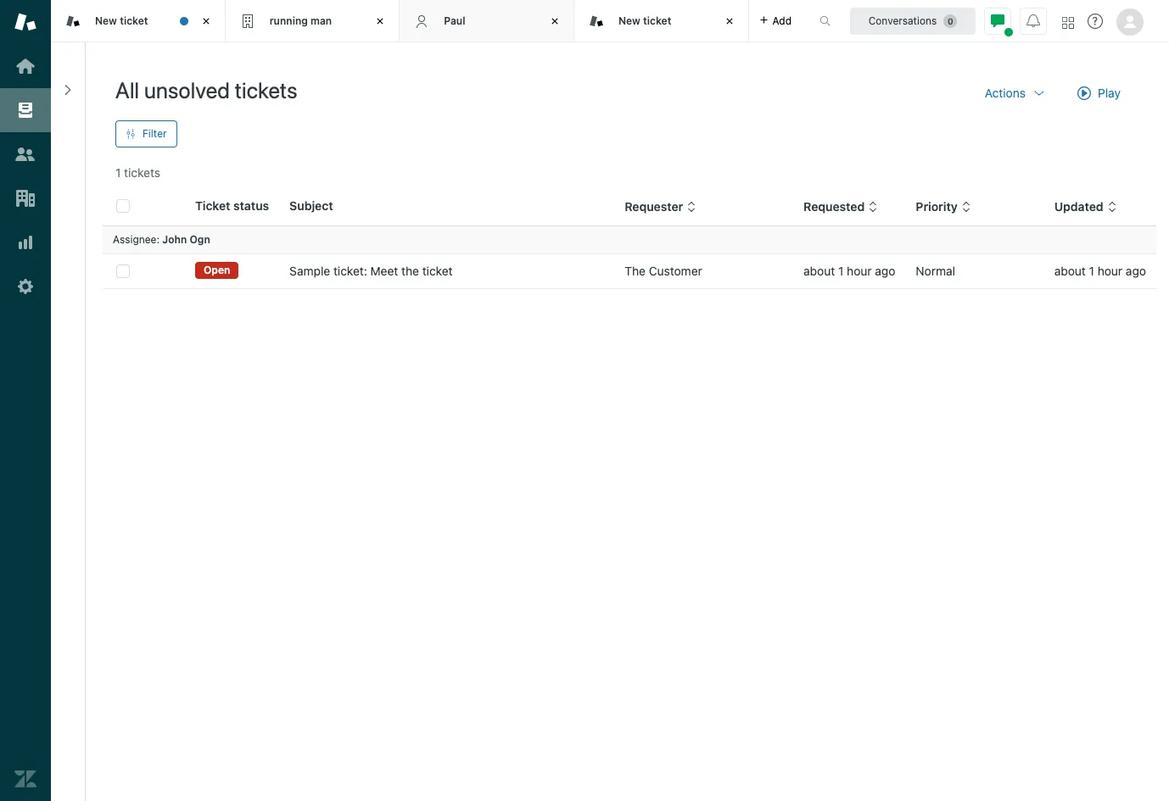 Task type: vqa. For each thing, say whether or not it's contained in the screenshot.
2nd Close icon from left
yes



Task type: locate. For each thing, give the bounding box(es) containing it.
running man
[[269, 14, 332, 27]]

requested
[[804, 199, 865, 214]]

close image
[[197, 13, 214, 30], [721, 13, 738, 30]]

all unsolved tickets
[[115, 77, 297, 103]]

requester
[[625, 199, 683, 214]]

0 horizontal spatial tickets
[[124, 165, 160, 180]]

0 horizontal spatial about 1 hour ago
[[804, 264, 895, 278]]

actions button
[[971, 76, 1060, 110]]

close image inside the paul tab
[[546, 13, 563, 30]]

ticket:
[[333, 264, 367, 278]]

0 horizontal spatial close image
[[197, 13, 214, 30]]

1 down the 'filter' button
[[115, 165, 121, 180]]

new ticket
[[95, 14, 148, 27], [618, 14, 671, 27]]

1
[[115, 165, 121, 180], [838, 264, 844, 278], [1089, 264, 1094, 278]]

meet
[[370, 264, 398, 278]]

1 horizontal spatial new ticket tab
[[574, 0, 749, 42]]

1 about 1 hour ago from the left
[[804, 264, 895, 278]]

close image inside running man tab
[[372, 13, 389, 30]]

admin image
[[14, 276, 36, 298]]

0 horizontal spatial close image
[[372, 13, 389, 30]]

about down requested
[[804, 264, 835, 278]]

1 new ticket tab from the left
[[51, 0, 225, 42]]

1 new from the left
[[95, 14, 117, 27]]

row containing sample ticket: meet the ticket
[[103, 254, 1156, 289]]

zendesk products image
[[1062, 17, 1074, 28]]

0 horizontal spatial new
[[95, 14, 117, 27]]

running man tab
[[225, 0, 400, 42]]

hour down updated button
[[1098, 264, 1123, 278]]

1 new ticket from the left
[[95, 14, 148, 27]]

0 vertical spatial tickets
[[235, 77, 297, 103]]

subject
[[289, 199, 333, 213]]

priority button
[[916, 199, 971, 215]]

tickets down running
[[235, 77, 297, 103]]

1 close image from the left
[[372, 13, 389, 30]]

0 horizontal spatial about
[[804, 264, 835, 278]]

assignee:
[[113, 233, 159, 246]]

0 horizontal spatial new ticket
[[95, 14, 148, 27]]

ago
[[875, 264, 895, 278], [1126, 264, 1146, 278]]

views image
[[14, 99, 36, 121]]

2 close image from the left
[[546, 13, 563, 30]]

1 horizontal spatial tickets
[[235, 77, 297, 103]]

status
[[233, 199, 269, 213]]

about 1 hour ago down requested button
[[804, 264, 895, 278]]

close image for running man
[[372, 13, 389, 30]]

1 horizontal spatial new
[[618, 14, 640, 27]]

filter
[[143, 127, 167, 140]]

the customer
[[625, 264, 702, 278]]

2 ago from the left
[[1126, 264, 1146, 278]]

2 close image from the left
[[721, 13, 738, 30]]

2 new from the left
[[618, 14, 640, 27]]

actions
[[985, 86, 1026, 100]]

new ticket tab
[[51, 0, 225, 42], [574, 0, 749, 42]]

1 horizontal spatial hour
[[1098, 264, 1123, 278]]

get help image
[[1088, 14, 1103, 29]]

2 about from the left
[[1054, 264, 1086, 278]]

requested button
[[804, 199, 878, 215]]

0 horizontal spatial new ticket tab
[[51, 0, 225, 42]]

1 horizontal spatial ago
[[1126, 264, 1146, 278]]

0 horizontal spatial ticket
[[120, 14, 148, 27]]

2 new ticket tab from the left
[[574, 0, 749, 42]]

1 horizontal spatial new ticket
[[618, 14, 671, 27]]

0 horizontal spatial ago
[[875, 264, 895, 278]]

1 about from the left
[[804, 264, 835, 278]]

1 vertical spatial tickets
[[124, 165, 160, 180]]

tickets down the 'filter' button
[[124, 165, 160, 180]]

1 horizontal spatial close image
[[721, 13, 738, 30]]

get started image
[[14, 55, 36, 77]]

about 1 hour ago down updated button
[[1054, 264, 1146, 278]]

ticket status
[[195, 199, 269, 213]]

close image up all unsolved tickets
[[197, 13, 214, 30]]

about down updated on the top of page
[[1054, 264, 1086, 278]]

ticket
[[120, 14, 148, 27], [643, 14, 671, 27], [422, 264, 453, 278]]

row
[[103, 254, 1156, 289]]

zendesk support image
[[14, 11, 36, 33]]

1 horizontal spatial about
[[1054, 264, 1086, 278]]

sample ticket: meet the ticket
[[289, 264, 453, 278]]

paul tab
[[400, 0, 574, 42]]

hour down requested button
[[847, 264, 872, 278]]

john
[[162, 233, 187, 246]]

new
[[95, 14, 117, 27], [618, 14, 640, 27]]

1 horizontal spatial close image
[[546, 13, 563, 30]]

play
[[1098, 86, 1121, 100]]

1 hour from the left
[[847, 264, 872, 278]]

sample ticket: meet the ticket link
[[289, 263, 453, 280]]

1 down updated button
[[1089, 264, 1094, 278]]

close image left 'add' dropdown button
[[721, 13, 738, 30]]

1 horizontal spatial 1
[[838, 264, 844, 278]]

paul
[[444, 14, 465, 27]]

normal
[[916, 264, 955, 278]]

1 down requested button
[[838, 264, 844, 278]]

2 horizontal spatial 1
[[1089, 264, 1094, 278]]

tickets
[[235, 77, 297, 103], [124, 165, 160, 180]]

about
[[804, 264, 835, 278], [1054, 264, 1086, 278]]

2 new ticket from the left
[[618, 14, 671, 27]]

all
[[115, 77, 139, 103]]

open
[[204, 264, 230, 277]]

1 horizontal spatial about 1 hour ago
[[1054, 264, 1146, 278]]

0 horizontal spatial hour
[[847, 264, 872, 278]]

hour
[[847, 264, 872, 278], [1098, 264, 1123, 278]]

close image
[[372, 13, 389, 30], [546, 13, 563, 30]]

about 1 hour ago
[[804, 264, 895, 278], [1054, 264, 1146, 278]]

close image for paul
[[546, 13, 563, 30]]

2 about 1 hour ago from the left
[[1054, 264, 1146, 278]]

the
[[625, 264, 646, 278]]



Task type: describe. For each thing, give the bounding box(es) containing it.
2 horizontal spatial ticket
[[643, 14, 671, 27]]

priority
[[916, 199, 958, 214]]

ticket
[[195, 199, 230, 213]]

add
[[773, 14, 792, 27]]

running
[[269, 14, 308, 27]]

1 ago from the left
[[875, 264, 895, 278]]

filter button
[[115, 120, 177, 148]]

button displays agent's chat status as online. image
[[991, 14, 1005, 28]]

updated
[[1054, 199, 1104, 214]]

tabs tab list
[[51, 0, 802, 42]]

man
[[311, 14, 332, 27]]

customers image
[[14, 143, 36, 165]]

the
[[401, 264, 419, 278]]

conversations button
[[850, 7, 976, 34]]

reporting image
[[14, 232, 36, 254]]

requester button
[[625, 199, 697, 215]]

conversations
[[869, 14, 937, 27]]

expand views pane image
[[61, 83, 75, 97]]

1 tickets
[[115, 165, 160, 180]]

2 hour from the left
[[1098, 264, 1123, 278]]

main element
[[0, 0, 51, 802]]

notifications image
[[1027, 14, 1040, 28]]

0 horizontal spatial 1
[[115, 165, 121, 180]]

updated button
[[1054, 199, 1117, 215]]

customer
[[649, 264, 702, 278]]

1 horizontal spatial ticket
[[422, 264, 453, 278]]

add button
[[749, 0, 802, 42]]

organizations image
[[14, 188, 36, 210]]

play button
[[1063, 76, 1135, 110]]

1 close image from the left
[[197, 13, 214, 30]]

ogn
[[190, 233, 210, 246]]

sample
[[289, 264, 330, 278]]

unsolved
[[144, 77, 230, 103]]

zendesk image
[[14, 769, 36, 791]]

assignee: john ogn
[[113, 233, 210, 246]]



